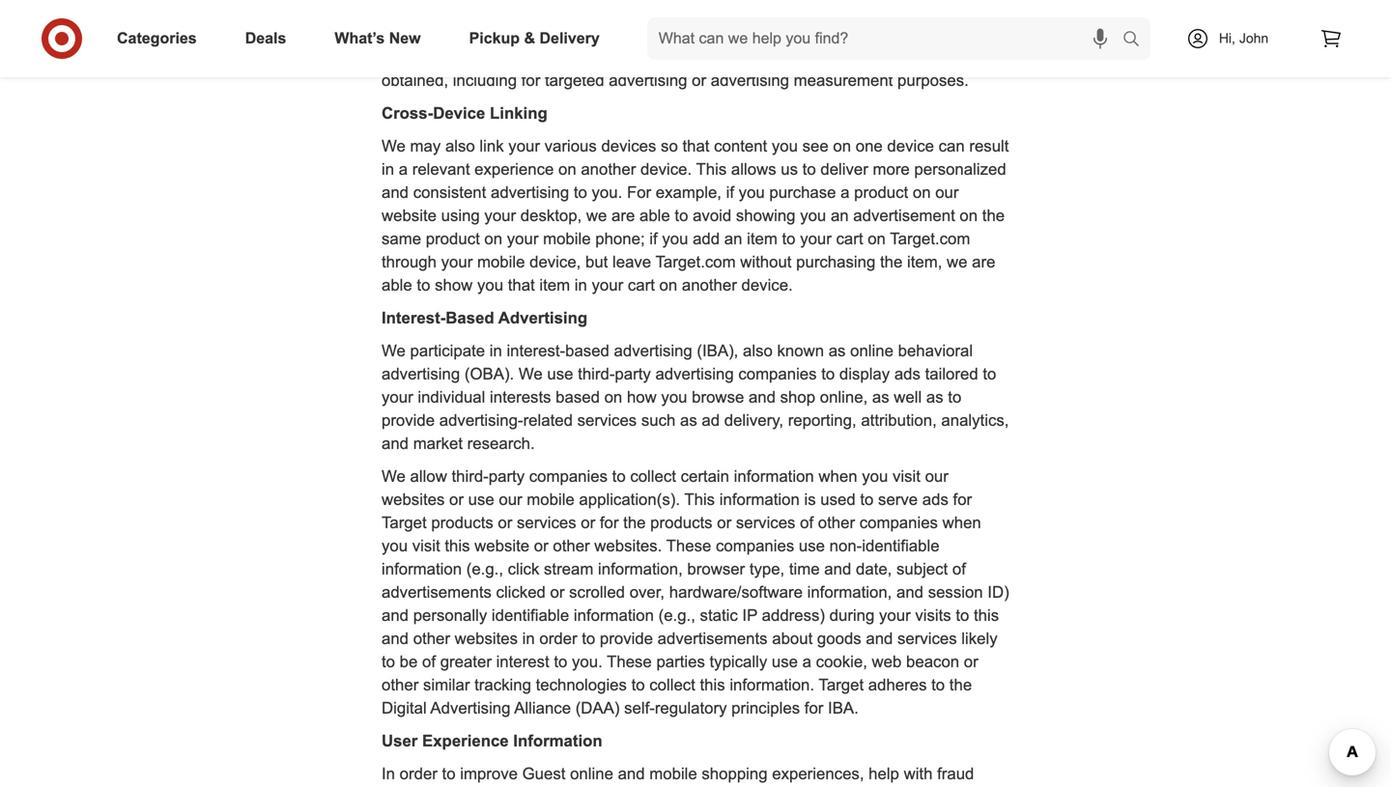 Task type: describe. For each thing, give the bounding box(es) containing it.
the down beacon
[[949, 676, 972, 694]]

interests
[[490, 388, 551, 406]]

in left relevant
[[382, 160, 394, 178]]

use up time
[[799, 537, 825, 555]]

use down about
[[772, 653, 798, 671]]

to inside the in order to improve guest online and mobile shopping experiences, help with fraud
[[442, 765, 456, 783]]

beacon
[[906, 653, 959, 671]]

personalized
[[914, 160, 1006, 178]]

how
[[627, 388, 657, 406]]

the down the personalized
[[982, 207, 1005, 225]]

1 vertical spatial (e.g.,
[[658, 606, 695, 624]]

0 vertical spatial if
[[726, 184, 734, 201]]

0 horizontal spatial when
[[819, 467, 857, 485]]

we may also link your various devices so that content you see on one device can result in a relevant experience on another device. this allows us to deliver more personalized and consistent advertising to you. for example, if you purchase a product on our website using your desktop, we are able to avoid showing you an advertisement on the same product on your mobile phone; if you add an item to your cart on target.com through your mobile device, but leave target.com without purchasing the item, we are able to show you that item in your cart on another device.
[[382, 137, 1009, 294]]

typically
[[710, 653, 767, 671]]

ads inside we participate in interest-based advertising (iba), also known as online behavioral advertising (oba). we use third-party advertising companies to display ads tailored to your individual interests based on how you browse and shop online, as well as to provide advertising-related services such as ad delivery, reporting, attribution, analytics, and market research.
[[894, 365, 921, 383]]

your inside we allow third-party companies to collect certain information when you visit our websites or use our mobile application(s). this information is used to serve ads for target products or services or for the products or services of other companies when you visit this website or other websites. these companies use non-identifiable information (e.g., click stream information, browser type, time and date, subject of advertisements clicked or scrolled over, hardware/software information, and session id) and personally identifiable information (e.g., static ip address) during your visits to this and other websites in order to provide advertisements about goods and services likely to be of greater interest to you. these parties typically use a cookie, web beacon or other similar tracking technologies to collect this information. target adheres to the digital advertising alliance (daa) self-regulatory principles for iba.
[[879, 606, 911, 624]]

1 vertical spatial we
[[947, 253, 967, 271]]

services inside we participate in interest-based advertising (iba), also known as online behavioral advertising (oba). we use third-party advertising companies to display ads tailored to your individual interests based on how you browse and shop online, as well as to provide advertising-related services such as ad delivery, reporting, attribution, analytics, and market research.
[[577, 411, 637, 429]]

user experience information
[[382, 732, 602, 750]]

us
[[781, 160, 798, 178]]

as left well
[[872, 388, 889, 406]]

purchase
[[769, 184, 836, 201]]

advertising down (iba),
[[655, 365, 734, 383]]

be
[[400, 653, 418, 671]]

your inside we participate in interest-based advertising (iba), also known as online behavioral advertising (oba). we use third-party advertising companies to display ads tailored to your individual interests based on how you browse and shop online, as well as to provide advertising-related services such as ad delivery, reporting, attribution, analytics, and market research.
[[382, 388, 413, 406]]

1 horizontal spatial item
[[747, 230, 777, 248]]

1 vertical spatial if
[[649, 230, 658, 248]]

example,
[[656, 184, 722, 201]]

parties
[[656, 653, 705, 671]]

your down desktop,
[[507, 230, 538, 248]]

application(s).
[[579, 491, 680, 508]]

static
[[700, 606, 738, 624]]

we down interest-
[[519, 365, 543, 383]]

improve
[[460, 765, 518, 783]]

in down but
[[575, 276, 587, 294]]

mobile up device,
[[543, 230, 591, 248]]

using
[[441, 207, 480, 225]]

hi,
[[1219, 31, 1235, 46]]

websites.
[[594, 537, 662, 555]]

time
[[789, 560, 820, 578]]

desktop,
[[520, 207, 582, 225]]

advertising inside the we may also link your various devices so that content you see on one device can result in a relevant experience on another device. this allows us to deliver more personalized and consistent advertising to you. for example, if you purchase a product on our website using your desktop, we are able to avoid showing you an advertisement on the same product on your mobile phone; if you add an item to your cart on target.com through your mobile device, but leave target.com without purchasing the item, we are able to show you that item in your cart on another device.
[[491, 184, 569, 201]]

linking
[[490, 104, 547, 122]]

devices
[[601, 137, 656, 155]]

stream
[[544, 560, 593, 578]]

0 vertical spatial based
[[565, 342, 609, 360]]

we for allow
[[382, 467, 406, 485]]

other down used
[[818, 514, 855, 532]]

0 vertical spatial another
[[581, 160, 636, 178]]

1 horizontal spatial cart
[[836, 230, 863, 248]]

1 vertical spatial collect
[[649, 676, 695, 694]]

in inside we participate in interest-based advertising (iba), also known as online behavioral advertising (oba). we use third-party advertising companies to display ads tailored to your individual interests based on how you browse and shop online, as well as to provide advertising-related services such as ad delivery, reporting, attribution, analytics, and market research.
[[489, 342, 502, 360]]

1 vertical spatial of
[[952, 560, 966, 578]]

0 horizontal spatial for
[[600, 514, 619, 532]]

0 horizontal spatial websites
[[382, 491, 445, 508]]

1 vertical spatial device.
[[741, 276, 793, 294]]

click
[[508, 560, 539, 578]]

1 horizontal spatial an
[[831, 207, 849, 225]]

online,
[[820, 388, 868, 406]]

information left is
[[719, 491, 800, 508]]

deals link
[[229, 17, 310, 60]]

1 horizontal spatial visit
[[893, 467, 920, 485]]

interest
[[496, 653, 549, 671]]

advertising inside we allow third-party companies to collect certain information when you visit our websites or use our mobile application(s). this information is used to serve ads for target products or services or for the products or services of other companies when you visit this website or other websites. these companies use non-identifiable information (e.g., click stream information, browser type, time and date, subject of advertisements clicked or scrolled over, hardware/software information, and session id) and personally identifiable information (e.g., static ip address) during your visits to this and other websites in order to provide advertisements about goods and services likely to be of greater interest to you. these parties typically use a cookie, web beacon or other similar tracking technologies to collect this information. target adheres to the digital advertising alliance (daa) self-regulatory principles for iba.
[[430, 699, 511, 717]]

online inside we participate in interest-based advertising (iba), also known as online behavioral advertising (oba). we use third-party advertising companies to display ads tailored to your individual interests based on how you browse and shop online, as well as to provide advertising-related services such as ad delivery, reporting, attribution, analytics, and market research.
[[850, 342, 893, 360]]

2 vertical spatial our
[[499, 491, 522, 508]]

1 vertical spatial our
[[925, 467, 948, 485]]

for
[[627, 184, 651, 201]]

ad
[[702, 411, 720, 429]]

clicked
[[496, 583, 546, 601]]

a inside we allow third-party companies to collect certain information when you visit our websites or use our mobile application(s). this information is used to serve ads for target products or services or for the products or services of other companies when you visit this website or other websites. these companies use non-identifiable information (e.g., click stream information, browser type, time and date, subject of advertisements clicked or scrolled over, hardware/software information, and session id) and personally identifiable information (e.g., static ip address) during your visits to this and other websites in order to provide advertisements about goods and services likely to be of greater interest to you. these parties typically use a cookie, web beacon or other similar tracking technologies to collect this information. target adheres to the digital advertising alliance (daa) self-regulatory principles for iba.
[[802, 653, 811, 671]]

what's new
[[335, 30, 421, 47]]

1 vertical spatial this
[[974, 606, 999, 624]]

allow
[[410, 467, 447, 485]]

order inside we allow third-party companies to collect certain information when you visit our websites or use our mobile application(s). this information is used to serve ads for target products or services or for the products or services of other companies when you visit this website or other websites. these companies use non-identifiable information (e.g., click stream information, browser type, time and date, subject of advertisements clicked or scrolled over, hardware/software information, and session id) and personally identifiable information (e.g., static ip address) during your visits to this and other websites in order to provide advertisements about goods and services likely to be of greater interest to you. these parties typically use a cookie, web beacon or other similar tracking technologies to collect this information. target adheres to the digital advertising alliance (daa) self-regulatory principles for iba.
[[539, 630, 577, 648]]

1 horizontal spatial identifiable
[[862, 537, 939, 555]]

as right well
[[926, 388, 943, 406]]

so
[[661, 137, 678, 155]]

various
[[544, 137, 597, 155]]

advertising-
[[439, 411, 523, 429]]

we participate in interest-based advertising (iba), also known as online behavioral advertising (oba). we use third-party advertising companies to display ads tailored to your individual interests based on how you browse and shop online, as well as to provide advertising-related services such as ad delivery, reporting, attribution, analytics, and market research.
[[382, 342, 1009, 452]]

1 vertical spatial a
[[841, 184, 850, 201]]

item,
[[907, 253, 942, 271]]

0 horizontal spatial that
[[508, 276, 535, 294]]

your up show on the top left of the page
[[441, 253, 473, 271]]

address)
[[762, 606, 825, 624]]

date,
[[856, 560, 892, 578]]

iba.
[[828, 699, 859, 717]]

1 horizontal spatial advertisements
[[658, 630, 768, 648]]

search button
[[1114, 17, 1160, 64]]

your up experience
[[508, 137, 540, 155]]

other down personally
[[413, 630, 450, 648]]

regulatory
[[655, 699, 727, 717]]

information up personally
[[382, 560, 462, 578]]

ads inside we allow third-party companies to collect certain information when you visit our websites or use our mobile application(s). this information is used to serve ads for target products or services or for the products or services of other companies when you visit this website or other websites. these companies use non-identifiable information (e.g., click stream information, browser type, time and date, subject of advertisements clicked or scrolled over, hardware/software information, and session id) and personally identifiable information (e.g., static ip address) during your visits to this and other websites in order to provide advertisements about goods and services likely to be of greater interest to you. these parties typically use a cookie, web beacon or other similar tracking technologies to collect this information. target adheres to the digital advertising alliance (daa) self-regulatory principles for iba.
[[922, 491, 948, 508]]

with
[[904, 765, 933, 783]]

may
[[410, 137, 441, 155]]

the left item,
[[880, 253, 903, 271]]

link
[[480, 137, 504, 155]]

shopping
[[702, 765, 768, 783]]

companies down serve
[[859, 514, 938, 532]]

online inside the in order to improve guest online and mobile shopping experiences, help with fraud
[[570, 765, 613, 783]]

john
[[1239, 31, 1269, 46]]

categories
[[117, 30, 197, 47]]

0 horizontal spatial (e.g.,
[[466, 560, 503, 578]]

related
[[523, 411, 573, 429]]

services up 'stream'
[[517, 514, 576, 532]]

in
[[382, 765, 395, 783]]

1 horizontal spatial target.com
[[890, 230, 970, 248]]

0 vertical spatial device.
[[640, 160, 692, 178]]

purchasing
[[796, 253, 875, 271]]

0 vertical spatial collect
[[630, 467, 676, 485]]

0 vertical spatial that
[[682, 137, 709, 155]]

1 horizontal spatial this
[[700, 676, 725, 694]]

0 vertical spatial target
[[382, 514, 427, 532]]

session
[[928, 583, 983, 601]]

what's new link
[[318, 17, 445, 60]]

mobile inside we allow third-party companies to collect certain information when you visit our websites or use our mobile application(s). this information is used to serve ads for target products or services or for the products or services of other companies when you visit this website or other websites. these companies use non-identifiable information (e.g., click stream information, browser type, time and date, subject of advertisements clicked or scrolled over, hardware/software information, and session id) and personally identifiable information (e.g., static ip address) during your visits to this and other websites in order to provide advertisements about goods and services likely to be of greater interest to you. these parties typically use a cookie, web beacon or other similar tracking technologies to collect this information. target adheres to the digital advertising alliance (daa) self-regulatory principles for iba.
[[527, 491, 575, 508]]

0 horizontal spatial this
[[445, 537, 470, 555]]

avoid
[[693, 207, 731, 225]]

other up 'stream'
[[553, 537, 590, 555]]

help
[[869, 765, 899, 783]]

pickup
[[469, 30, 520, 47]]

attribution,
[[861, 411, 937, 429]]

1 vertical spatial based
[[556, 388, 600, 406]]

analytics,
[[941, 411, 1009, 429]]

advertising up how
[[614, 342, 692, 360]]

1 vertical spatial are
[[972, 253, 995, 271]]

categories link
[[100, 17, 221, 60]]

1 horizontal spatial another
[[682, 276, 737, 294]]

0 horizontal spatial target.com
[[655, 253, 736, 271]]

the down "application(s)."
[[623, 514, 646, 532]]

non-
[[829, 537, 862, 555]]

0 horizontal spatial item
[[539, 276, 570, 294]]

0 vertical spatial these
[[666, 537, 711, 555]]

1 vertical spatial information,
[[807, 583, 892, 601]]

we allow third-party companies to collect certain information when you visit our websites or use our mobile application(s). this information is used to serve ads for target products or services or for the products or services of other companies when you visit this website or other websites. these companies use non-identifiable information (e.g., click stream information, browser type, time and date, subject of advertisements clicked or scrolled over, hardware/software information, and session id) and personally identifiable information (e.g., static ip address) during your visits to this and other websites in order to provide advertisements about goods and services likely to be of greater interest to you. these parties typically use a cookie, web beacon or other similar tracking technologies to collect this information. target adheres to the digital advertising alliance (daa) self-regulatory principles for iba.
[[382, 467, 1009, 717]]

user
[[382, 732, 418, 750]]

1 vertical spatial websites
[[455, 630, 518, 648]]

deals
[[245, 30, 286, 47]]

browser
[[687, 560, 745, 578]]

website inside the we may also link your various devices so that content you see on one device can result in a relevant experience on another device. this allows us to deliver more personalized and consistent advertising to you. for example, if you purchase a product on our website using your desktop, we are able to avoid showing you an advertisement on the same product on your mobile phone; if you add an item to your cart on target.com through your mobile device, but leave target.com without purchasing the item, we are able to show you that item in your cart on another device.
[[382, 207, 437, 225]]

tailored
[[925, 365, 978, 383]]

(iba),
[[697, 342, 738, 360]]

behavioral
[[898, 342, 973, 360]]

used
[[820, 491, 856, 508]]

web
[[872, 653, 902, 671]]

is
[[804, 491, 816, 508]]

we for participate
[[382, 342, 406, 360]]

guest
[[522, 765, 566, 783]]

alliance
[[514, 699, 571, 717]]

show
[[435, 276, 473, 294]]

&
[[524, 30, 535, 47]]

this inside we allow third-party companies to collect certain information when you visit our websites or use our mobile application(s). this information is used to serve ads for target products or services or for the products or services of other companies when you visit this website or other websites. these companies use non-identifiable information (e.g., click stream information, browser type, time and date, subject of advertisements clicked or scrolled over, hardware/software information, and session id) and personally identifiable information (e.g., static ip address) during your visits to this and other websites in order to provide advertisements about goods and services likely to be of greater interest to you. these parties typically use a cookie, web beacon or other similar tracking technologies to collect this information. target adheres to the digital advertising alliance (daa) self-regulatory principles for iba.
[[684, 491, 715, 508]]

2 vertical spatial for
[[804, 699, 823, 717]]

0 vertical spatial able
[[639, 207, 670, 225]]



Task type: vqa. For each thing, say whether or not it's contained in the screenshot.
1st the 'Paper'
no



Task type: locate. For each thing, give the bounding box(es) containing it.
1 vertical spatial visit
[[412, 537, 440, 555]]

collect up "application(s)."
[[630, 467, 676, 485]]

based
[[565, 342, 609, 360], [556, 388, 600, 406]]

and inside the we may also link your various devices so that content you see on one device can result in a relevant experience on another device. this allows us to deliver more personalized and consistent advertising to you. for example, if you purchase a product on our website using your desktop, we are able to avoid showing you an advertisement on the same product on your mobile phone; if you add an item to your cart on target.com through your mobile device, but leave target.com without purchasing the item, we are able to show you that item in your cart on another device.
[[382, 184, 409, 201]]

0 vertical spatial an
[[831, 207, 849, 225]]

your
[[508, 137, 540, 155], [484, 207, 516, 225], [507, 230, 538, 248], [800, 230, 832, 248], [441, 253, 473, 271], [592, 276, 623, 294], [382, 388, 413, 406], [879, 606, 911, 624]]

information down scrolled
[[574, 606, 654, 624]]

1 horizontal spatial of
[[800, 514, 813, 532]]

new
[[389, 30, 421, 47]]

experience
[[474, 160, 554, 178]]

we inside the we may also link your various devices so that content you see on one device can result in a relevant experience on another device. this allows us to deliver more personalized and consistent advertising to you. for example, if you purchase a product on our website using your desktop, we are able to avoid showing you an advertisement on the same product on your mobile phone; if you add an item to your cart on target.com through your mobile device, but leave target.com without purchasing the item, we are able to show you that item in your cart on another device.
[[382, 137, 406, 155]]

an right the add at the top
[[724, 230, 742, 248]]

you.
[[592, 184, 622, 201], [572, 653, 603, 671]]

we up phone;
[[586, 207, 607, 225]]

for left iba.
[[804, 699, 823, 717]]

visit up serve
[[893, 467, 920, 485]]

0 horizontal spatial these
[[607, 653, 652, 671]]

of right "be"
[[422, 653, 436, 671]]

on inside we participate in interest-based advertising (iba), also known as online behavioral advertising (oba). we use third-party advertising companies to display ads tailored to your individual interests based on how you browse and shop online, as well as to provide advertising-related services such as ad delivery, reporting, attribution, analytics, and market research.
[[604, 388, 622, 406]]

party up how
[[615, 365, 651, 383]]

1 vertical spatial item
[[539, 276, 570, 294]]

other
[[818, 514, 855, 532], [553, 537, 590, 555], [413, 630, 450, 648], [382, 676, 419, 694]]

visit
[[893, 467, 920, 485], [412, 537, 440, 555]]

1 horizontal spatial information,
[[807, 583, 892, 601]]

0 vertical spatial identifiable
[[862, 537, 939, 555]]

also
[[445, 137, 475, 155], [743, 342, 773, 360]]

display
[[839, 365, 890, 383]]

0 horizontal spatial device.
[[640, 160, 692, 178]]

this inside the we may also link your various devices so that content you see on one device can result in a relevant experience on another device. this allows us to deliver more personalized and consistent advertising to you. for example, if you purchase a product on our website using your desktop, we are able to avoid showing you an advertisement on the same product on your mobile phone; if you add an item to your cart on target.com through your mobile device, but leave target.com without purchasing the item, we are able to show you that item in your cart on another device.
[[696, 160, 727, 178]]

your down but
[[592, 276, 623, 294]]

in up interest
[[522, 630, 535, 648]]

website inside we allow third-party companies to collect certain information when you visit our websites or use our mobile application(s). this information is used to serve ads for target products or services or for the products or services of other companies when you visit this website or other websites. these companies use non-identifiable information (e.g., click stream information, browser type, time and date, subject of advertisements clicked or scrolled over, hardware/software information, and session id) and personally identifiable information (e.g., static ip address) during your visits to this and other websites in order to provide advertisements about goods and services likely to be of greater interest to you. these parties typically use a cookie, web beacon or other similar tracking technologies to collect this information. target adheres to the digital advertising alliance (daa) self-regulatory principles for iba.
[[474, 537, 529, 555]]

as up display
[[829, 342, 846, 360]]

0 horizontal spatial third-
[[452, 467, 489, 485]]

target.com down the add at the top
[[655, 253, 736, 271]]

mobile inside the in order to improve guest online and mobile shopping experiences, help with fraud
[[649, 765, 697, 783]]

fraud
[[937, 765, 974, 783]]

mobile up 'stream'
[[527, 491, 575, 508]]

cart up purchasing
[[836, 230, 863, 248]]

ads right serve
[[922, 491, 948, 508]]

order inside the in order to improve guest online and mobile shopping experiences, help with fraud
[[400, 765, 437, 783]]

interest-
[[507, 342, 565, 360]]

experiences,
[[772, 765, 864, 783]]

pickup & delivery
[[469, 30, 600, 47]]

0 vertical spatial we
[[586, 207, 607, 225]]

device
[[433, 104, 485, 122]]

also inside we participate in interest-based advertising (iba), also known as online behavioral advertising (oba). we use third-party advertising companies to display ads tailored to your individual interests based on how you browse and shop online, as well as to provide advertising-related services such as ad delivery, reporting, attribution, analytics, and market research.
[[743, 342, 773, 360]]

1 horizontal spatial product
[[854, 184, 908, 201]]

1 vertical spatial online
[[570, 765, 613, 783]]

on
[[833, 137, 851, 155], [558, 160, 576, 178], [913, 184, 931, 201], [960, 207, 978, 225], [484, 230, 502, 248], [868, 230, 886, 248], [659, 276, 677, 294], [604, 388, 622, 406]]

1 vertical spatial able
[[382, 276, 412, 294]]

relevant
[[412, 160, 470, 178]]

1 vertical spatial target
[[819, 676, 864, 694]]

1 horizontal spatial for
[[804, 699, 823, 717]]

id)
[[988, 583, 1009, 601]]

mobile left shopping
[[649, 765, 697, 783]]

use down research.
[[468, 491, 494, 508]]

information
[[513, 732, 602, 750]]

information.
[[730, 676, 814, 694]]

device. down without
[[741, 276, 793, 294]]

product down using at top left
[[426, 230, 480, 248]]

ip
[[742, 606, 757, 624]]

1 horizontal spatial also
[[743, 342, 773, 360]]

2 horizontal spatial for
[[953, 491, 972, 508]]

0 vertical spatial third-
[[578, 365, 615, 383]]

or
[[449, 491, 464, 508], [498, 514, 512, 532], [581, 514, 595, 532], [717, 514, 731, 532], [534, 537, 548, 555], [550, 583, 565, 601], [964, 653, 978, 671]]

1 vertical spatial website
[[474, 537, 529, 555]]

0 vertical spatial of
[[800, 514, 813, 532]]

device. down the so
[[640, 160, 692, 178]]

we left "may"
[[382, 137, 406, 155]]

item
[[747, 230, 777, 248], [539, 276, 570, 294]]

website up click
[[474, 537, 529, 555]]

other up digital
[[382, 676, 419, 694]]

this down certain
[[684, 491, 715, 508]]

adheres
[[868, 676, 927, 694]]

0 vertical spatial when
[[819, 467, 857, 485]]

that right the so
[[682, 137, 709, 155]]

content
[[714, 137, 767, 155]]

advertisements up personally
[[382, 583, 492, 601]]

0 vertical spatial this
[[696, 160, 727, 178]]

2 vertical spatial this
[[700, 676, 725, 694]]

1 horizontal spatial that
[[682, 137, 709, 155]]

provide inside we participate in interest-based advertising (iba), also known as online behavioral advertising (oba). we use third-party advertising companies to display ads tailored to your individual interests based on how you browse and shop online, as well as to provide advertising-related services such as ad delivery, reporting, attribution, analytics, and market research.
[[382, 411, 435, 429]]

another
[[581, 160, 636, 178], [682, 276, 737, 294]]

when up subject
[[942, 514, 981, 532]]

over,
[[630, 583, 665, 601]]

showing
[[736, 207, 796, 225]]

are up phone;
[[612, 207, 635, 225]]

another down the add at the top
[[682, 276, 737, 294]]

0 horizontal spatial able
[[382, 276, 412, 294]]

services down how
[[577, 411, 637, 429]]

identifiable
[[862, 537, 939, 555], [492, 606, 569, 624]]

your up purchasing
[[800, 230, 832, 248]]

advertising up experience
[[430, 699, 511, 717]]

our down the personalized
[[935, 184, 959, 201]]

companies down related on the left bottom of page
[[529, 467, 608, 485]]

and
[[382, 184, 409, 201], [749, 388, 776, 406], [382, 435, 409, 452], [824, 560, 851, 578], [896, 583, 924, 601], [382, 606, 409, 624], [382, 630, 409, 648], [866, 630, 893, 648], [618, 765, 645, 783]]

this
[[445, 537, 470, 555], [974, 606, 999, 624], [700, 676, 725, 694]]

see
[[802, 137, 829, 155]]

cross-
[[382, 104, 433, 122]]

websites up the greater
[[455, 630, 518, 648]]

1 vertical spatial ads
[[922, 491, 948, 508]]

2 products from the left
[[650, 514, 712, 532]]

type,
[[749, 560, 785, 578]]

participate
[[410, 342, 485, 360]]

1 vertical spatial product
[[426, 230, 480, 248]]

consistent
[[413, 184, 486, 201]]

we left allow
[[382, 467, 406, 485]]

1 horizontal spatial online
[[850, 342, 893, 360]]

1 vertical spatial you.
[[572, 653, 603, 671]]

pickup & delivery link
[[453, 17, 624, 60]]

you. up technologies
[[572, 653, 603, 671]]

1 horizontal spatial (e.g.,
[[658, 606, 695, 624]]

party inside we allow third-party companies to collect certain information when you visit our websites or use our mobile application(s). this information is used to serve ads for target products or services or for the products or services of other companies when you visit this website or other websites. these companies use non-identifiable information (e.g., click stream information, browser type, time and date, subject of advertisements clicked or scrolled over, hardware/software information, and session id) and personally identifiable information (e.g., static ip address) during your visits to this and other websites in order to provide advertisements about goods and services likely to be of greater interest to you. these parties typically use a cookie, web beacon or other similar tracking technologies to collect this information. target adheres to the digital advertising alliance (daa) self-regulatory principles for iba.
[[489, 467, 525, 485]]

information,
[[598, 560, 683, 578], [807, 583, 892, 601]]

0 horizontal spatial we
[[586, 207, 607, 225]]

during
[[829, 606, 875, 624]]

What can we help you find? suggestions appear below search field
[[647, 17, 1127, 60]]

0 horizontal spatial product
[[426, 230, 480, 248]]

0 horizontal spatial products
[[431, 514, 493, 532]]

you. left for
[[592, 184, 622, 201]]

1 vertical spatial another
[[682, 276, 737, 294]]

order up interest
[[539, 630, 577, 648]]

a down deliver
[[841, 184, 850, 201]]

1 horizontal spatial able
[[639, 207, 670, 225]]

product
[[854, 184, 908, 201], [426, 230, 480, 248]]

1 horizontal spatial these
[[666, 537, 711, 555]]

ads
[[894, 365, 921, 383], [922, 491, 948, 508]]

and inside the in order to improve guest online and mobile shopping experiences, help with fraud
[[618, 765, 645, 783]]

target down cookie,
[[819, 676, 864, 694]]

what's
[[335, 30, 385, 47]]

1 products from the left
[[431, 514, 493, 532]]

our down research.
[[499, 491, 522, 508]]

1 vertical spatial an
[[724, 230, 742, 248]]

we
[[382, 137, 406, 155], [382, 342, 406, 360], [519, 365, 543, 383], [382, 467, 406, 485]]

provide up market
[[382, 411, 435, 429]]

companies inside we participate in interest-based advertising (iba), also known as online behavioral advertising (oba). we use third-party advertising companies to display ads tailored to your individual interests based on how you browse and shop online, as well as to provide advertising-related services such as ad delivery, reporting, attribution, analytics, and market research.
[[738, 365, 817, 383]]

you. inside we allow third-party companies to collect certain information when you visit our websites or use our mobile application(s). this information is used to serve ads for target products or services or for the products or services of other companies when you visit this website or other websites. these companies use non-identifiable information (e.g., click stream information, browser type, time and date, subject of advertisements clicked or scrolled over, hardware/software information, and session id) and personally identifiable information (e.g., static ip address) during your visits to this and other websites in order to provide advertisements about goods and services likely to be of greater interest to you. these parties typically use a cookie, web beacon or other similar tracking technologies to collect this information. target adheres to the digital advertising alliance (daa) self-regulatory principles for iba.
[[572, 653, 603, 671]]

we right item,
[[947, 253, 967, 271]]

more
[[873, 160, 910, 178]]

in inside we allow third-party companies to collect certain information when you visit our websites or use our mobile application(s). this information is used to serve ads for target products or services or for the products or services of other companies when you visit this website or other websites. these companies use non-identifiable information (e.g., click stream information, browser type, time and date, subject of advertisements clicked or scrolled over, hardware/software information, and session id) and personally identifiable information (e.g., static ip address) during your visits to this and other websites in order to provide advertisements about goods and services likely to be of greater interest to you. these parties typically use a cookie, web beacon or other similar tracking technologies to collect this information. target adheres to the digital advertising alliance (daa) self-regulatory principles for iba.
[[522, 630, 535, 648]]

0 horizontal spatial a
[[399, 160, 408, 178]]

0 vertical spatial are
[[612, 207, 635, 225]]

we inside we allow third-party companies to collect certain information when you visit our websites or use our mobile application(s). this information is used to serve ads for target products or services or for the products or services of other companies when you visit this website or other websites. these companies use non-identifiable information (e.g., click stream information, browser type, time and date, subject of advertisements clicked or scrolled over, hardware/software information, and session id) and personally identifiable information (e.g., static ip address) during your visits to this and other websites in order to provide advertisements about goods and services likely to be of greater interest to you. these parties typically use a cookie, web beacon or other similar tracking technologies to collect this information. target adheres to the digital advertising alliance (daa) self-regulatory principles for iba.
[[382, 467, 406, 485]]

order
[[539, 630, 577, 648], [400, 765, 437, 783]]

well
[[894, 388, 922, 406]]

delivery
[[539, 30, 600, 47]]

able down for
[[639, 207, 670, 225]]

hardware/software
[[669, 583, 803, 601]]

ads up well
[[894, 365, 921, 383]]

subject
[[896, 560, 948, 578]]

principles
[[731, 699, 800, 717]]

we for may
[[382, 137, 406, 155]]

0 vertical spatial our
[[935, 184, 959, 201]]

cookie,
[[816, 653, 867, 671]]

our inside the we may also link your various devices so that content you see on one device can result in a relevant experience on another device. this allows us to deliver more personalized and consistent advertising to you. for example, if you purchase a product on our website using your desktop, we are able to avoid showing you an advertisement on the same product on your mobile phone; if you add an item to your cart on target.com through your mobile device, but leave target.com without purchasing the item, we are able to show you that item in your cart on another device.
[[935, 184, 959, 201]]

1 horizontal spatial when
[[942, 514, 981, 532]]

0 vertical spatial order
[[539, 630, 577, 648]]

same
[[382, 230, 421, 248]]

browse
[[692, 388, 744, 406]]

known
[[777, 342, 824, 360]]

that down device,
[[508, 276, 535, 294]]

1 vertical spatial party
[[489, 467, 525, 485]]

party
[[615, 365, 651, 383], [489, 467, 525, 485]]

(daa)
[[575, 699, 620, 717]]

1 vertical spatial for
[[600, 514, 619, 532]]

1 vertical spatial advertisements
[[658, 630, 768, 648]]

an
[[831, 207, 849, 225], [724, 230, 742, 248]]

as left 'ad'
[[680, 411, 697, 429]]

third- inside we participate in interest-based advertising (iba), also known as online behavioral advertising (oba). we use third-party advertising companies to display ads tailored to your individual interests based on how you browse and shop online, as well as to provide advertising-related services such as ad delivery, reporting, attribution, analytics, and market research.
[[578, 365, 615, 383]]

companies up type,
[[716, 537, 794, 555]]

advertising down experience
[[491, 184, 569, 201]]

also inside the we may also link your various devices so that content you see on one device can result in a relevant experience on another device. this allows us to deliver more personalized and consistent advertising to you. for example, if you purchase a product on our website using your desktop, we are able to avoid showing you an advertisement on the same product on your mobile phone; if you add an item to your cart on target.com through your mobile device, but leave target.com without purchasing the item, we are able to show you that item in your cart on another device.
[[445, 137, 475, 155]]

0 vertical spatial advertising
[[498, 309, 587, 327]]

1 vertical spatial this
[[684, 491, 715, 508]]

products
[[431, 514, 493, 532], [650, 514, 712, 532]]

you. inside the we may also link your various devices so that content you see on one device can result in a relevant experience on another device. this allows us to deliver more personalized and consistent advertising to you. for example, if you purchase a product on our website using your desktop, we are able to avoid showing you an advertisement on the same product on your mobile phone; if you add an item to your cart on target.com through your mobile device, but leave target.com without purchasing the item, we are able to show you that item in your cart on another device.
[[592, 184, 622, 201]]

you inside we participate in interest-based advertising (iba), also known as online behavioral advertising (oba). we use third-party advertising companies to display ads tailored to your individual interests based on how you browse and shop online, as well as to provide advertising-related services such as ad delivery, reporting, attribution, analytics, and market research.
[[661, 388, 687, 406]]

information, up during
[[807, 583, 892, 601]]

0 vertical spatial information,
[[598, 560, 683, 578]]

are right item,
[[972, 253, 995, 271]]

target down allow
[[382, 514, 427, 532]]

this up example,
[[696, 160, 727, 178]]

our down attribution,
[[925, 467, 948, 485]]

of down is
[[800, 514, 813, 532]]

target.com up item,
[[890, 230, 970, 248]]

phone;
[[595, 230, 645, 248]]

services up type,
[[736, 514, 795, 532]]

1 vertical spatial advertising
[[430, 699, 511, 717]]

1 horizontal spatial order
[[539, 630, 577, 648]]

0 vertical spatial ads
[[894, 365, 921, 383]]

0 vertical spatial item
[[747, 230, 777, 248]]

when up used
[[819, 467, 857, 485]]

1 horizontal spatial products
[[650, 514, 712, 532]]

as
[[829, 342, 846, 360], [872, 388, 889, 406], [926, 388, 943, 406], [680, 411, 697, 429]]

1 vertical spatial when
[[942, 514, 981, 532]]

(e.g.,
[[466, 560, 503, 578], [658, 606, 695, 624]]

party down research.
[[489, 467, 525, 485]]

0 vertical spatial websites
[[382, 491, 445, 508]]

companies up the shop
[[738, 365, 817, 383]]

0 horizontal spatial order
[[400, 765, 437, 783]]

certain
[[681, 467, 729, 485]]

product down more
[[854, 184, 908, 201]]

1 horizontal spatial if
[[726, 184, 734, 201]]

based
[[446, 309, 494, 327]]

reporting,
[[788, 411, 856, 429]]

mobile left device,
[[477, 253, 525, 271]]

individual
[[418, 388, 485, 406]]

0 horizontal spatial visit
[[412, 537, 440, 555]]

online up display
[[850, 342, 893, 360]]

(e.g., down over,
[[658, 606, 695, 624]]

advertising down participate on the left top of the page
[[382, 365, 460, 383]]

services up beacon
[[897, 630, 957, 648]]

serve
[[878, 491, 918, 508]]

of up session
[[952, 560, 966, 578]]

2 horizontal spatial of
[[952, 560, 966, 578]]

in order to improve guest online and mobile shopping experiences, help with fraud
[[382, 765, 1008, 787]]

0 horizontal spatial target
[[382, 514, 427, 532]]

advertising up interest-
[[498, 309, 587, 327]]

collect down parties
[[649, 676, 695, 694]]

0 horizontal spatial are
[[612, 207, 635, 225]]

one
[[856, 137, 883, 155]]

1 horizontal spatial party
[[615, 365, 651, 383]]

similar
[[423, 676, 470, 694]]

our
[[935, 184, 959, 201], [925, 467, 948, 485], [499, 491, 522, 508]]

able down through
[[382, 276, 412, 294]]

use inside we participate in interest-based advertising (iba), also known as online behavioral advertising (oba). we use third-party advertising companies to display ads tailored to your individual interests based on how you browse and shop online, as well as to provide advertising-related services such as ad delivery, reporting, attribution, analytics, and market research.
[[547, 365, 573, 383]]

third- inside we allow third-party companies to collect certain information when you visit our websites or use our mobile application(s). this information is used to serve ads for target products or services or for the products or services of other companies when you visit this website or other websites. these companies use non-identifiable information (e.g., click stream information, browser type, time and date, subject of advertisements clicked or scrolled over, hardware/software information, and session id) and personally identifiable information (e.g., static ip address) during your visits to this and other websites in order to provide advertisements about goods and services likely to be of greater interest to you. these parties typically use a cookie, web beacon or other similar tracking technologies to collect this information. target adheres to the digital advertising alliance (daa) self-regulatory principles for iba.
[[452, 467, 489, 485]]

1 vertical spatial target.com
[[655, 253, 736, 271]]

identifiable down clicked at the bottom left of the page
[[492, 606, 569, 624]]

0 vertical spatial product
[[854, 184, 908, 201]]

cart down leave
[[628, 276, 655, 294]]

1 horizontal spatial target
[[819, 676, 864, 694]]

0 vertical spatial advertisements
[[382, 583, 492, 601]]

0 vertical spatial for
[[953, 491, 972, 508]]

0 horizontal spatial an
[[724, 230, 742, 248]]

0 horizontal spatial cart
[[628, 276, 655, 294]]

if up avoid
[[726, 184, 734, 201]]

use down interest-
[[547, 365, 573, 383]]

interest-
[[382, 309, 446, 327]]

provide inside we allow third-party companies to collect certain information when you visit our websites or use our mobile application(s). this information is used to serve ads for target products or services or for the products or services of other companies when you visit this website or other websites. these companies use non-identifiable information (e.g., click stream information, browser type, time and date, subject of advertisements clicked or scrolled over, hardware/software information, and session id) and personally identifiable information (e.g., static ip address) during your visits to this and other websites in order to provide advertisements about goods and services likely to be of greater interest to you. these parties typically use a cookie, web beacon or other similar tracking technologies to collect this information. target adheres to the digital advertising alliance (daa) self-regulatory principles for iba.
[[600, 630, 653, 648]]

your left individual
[[382, 388, 413, 406]]

result
[[969, 137, 1009, 155]]

online down information
[[570, 765, 613, 783]]

device.
[[640, 160, 692, 178], [741, 276, 793, 294]]

2 vertical spatial of
[[422, 653, 436, 671]]

digital
[[382, 699, 427, 717]]

0 horizontal spatial identifiable
[[492, 606, 569, 624]]

identifiable up subject
[[862, 537, 939, 555]]

information, up over,
[[598, 560, 683, 578]]

information up is
[[734, 467, 814, 485]]

1 vertical spatial identifiable
[[492, 606, 569, 624]]

1 vertical spatial cart
[[628, 276, 655, 294]]

your right using at top left
[[484, 207, 516, 225]]

for right serve
[[953, 491, 972, 508]]

0 vertical spatial cart
[[836, 230, 863, 248]]

(e.g., left click
[[466, 560, 503, 578]]

add
[[693, 230, 720, 248]]

1 vertical spatial these
[[607, 653, 652, 671]]

these up self-
[[607, 653, 652, 671]]

party inside we participate in interest-based advertising (iba), also known as online behavioral advertising (oba). we use third-party advertising companies to display ads tailored to your individual interests based on how you browse and shop online, as well as to provide advertising-related services such as ad delivery, reporting, attribution, analytics, and market research.
[[615, 365, 651, 383]]

0 vertical spatial a
[[399, 160, 408, 178]]

able
[[639, 207, 670, 225], [382, 276, 412, 294]]

also up relevant
[[445, 137, 475, 155]]

0 horizontal spatial advertisements
[[382, 583, 492, 601]]

0 vertical spatial you.
[[592, 184, 622, 201]]

websites
[[382, 491, 445, 508], [455, 630, 518, 648]]

through
[[382, 253, 437, 271]]

website up same
[[382, 207, 437, 225]]

advertisements down static on the bottom of page
[[658, 630, 768, 648]]

2 horizontal spatial a
[[841, 184, 850, 201]]

visits
[[915, 606, 951, 624]]

technologies
[[536, 676, 627, 694]]



